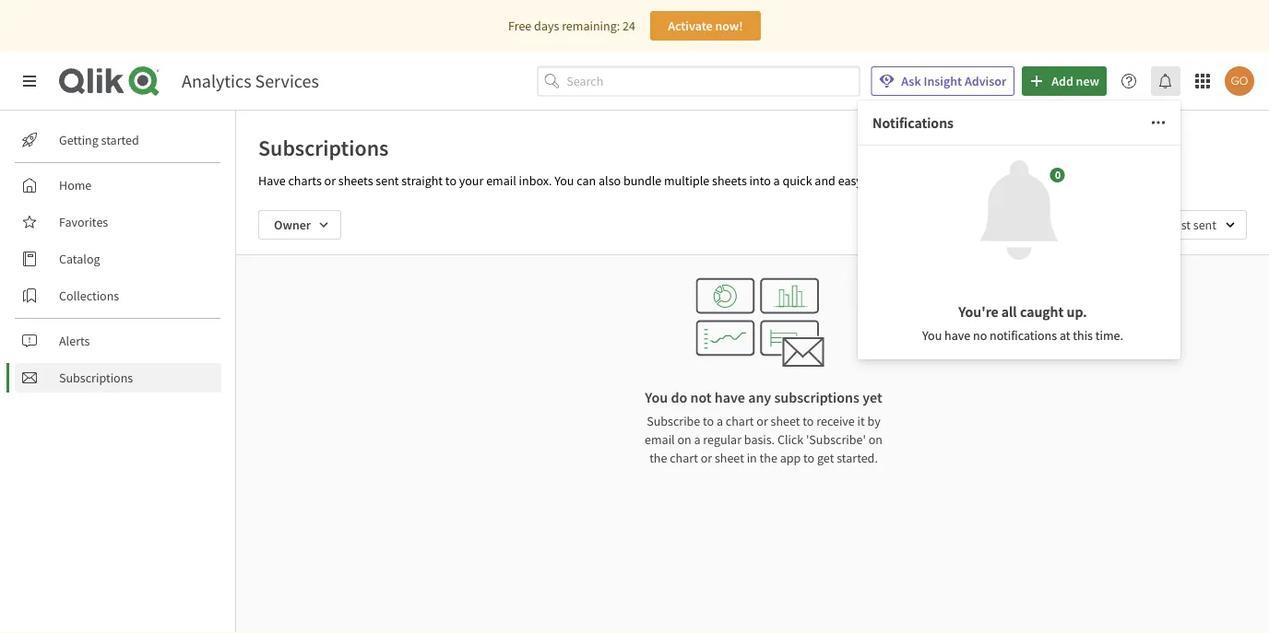 Task type: vqa. For each thing, say whether or not it's contained in the screenshot.
The Owner dropdown button
no



Task type: describe. For each thing, give the bounding box(es) containing it.
1 sheets from the left
[[338, 172, 373, 189]]

insight
[[924, 73, 962, 89]]

easy
[[838, 172, 862, 189]]

1 on from the left
[[677, 432, 692, 448]]

click
[[777, 432, 804, 448]]

1 horizontal spatial a
[[717, 413, 723, 430]]

2 sheets from the left
[[712, 172, 747, 189]]

analytics services
[[182, 70, 319, 93]]

subscribe
[[647, 413, 700, 430]]

basis.
[[744, 432, 775, 448]]

ask
[[901, 73, 921, 89]]

collections
[[59, 288, 119, 304]]

started.
[[837, 450, 878, 467]]

analytics
[[182, 70, 251, 93]]

alerts
[[59, 333, 90, 350]]

have inside you're all caught up. you have no notifications at this time.
[[945, 327, 971, 344]]

0 vertical spatial email
[[486, 172, 516, 189]]

activate now!
[[668, 18, 743, 34]]

ask insight advisor
[[901, 73, 1006, 89]]

to up regular
[[703, 413, 714, 430]]

receive
[[816, 413, 855, 430]]

have
[[258, 172, 286, 189]]

you're
[[959, 303, 999, 321]]

by
[[868, 413, 881, 430]]

time.
[[1096, 327, 1123, 344]]

it
[[857, 413, 865, 430]]

1 the from the left
[[649, 450, 667, 467]]

do
[[671, 388, 687, 407]]

ask insight advisor button
[[871, 66, 1015, 96]]

can
[[577, 172, 596, 189]]

email inside you do not have any subscriptions yet subscribe to a chart or sheet to receive it by email on a regular basis. click 'subscribe' on the chart or sheet in the app to get started.
[[645, 432, 675, 448]]

navigation pane element
[[0, 118, 235, 400]]

advisor
[[965, 73, 1006, 89]]

any
[[748, 388, 771, 407]]

now!
[[715, 18, 743, 34]]

this
[[1073, 327, 1093, 344]]

all
[[1001, 303, 1017, 321]]

0
[[1055, 168, 1061, 182]]

close sidebar menu image
[[22, 74, 37, 89]]

multiple
[[664, 172, 710, 189]]

2 vertical spatial a
[[694, 432, 701, 448]]

favorites
[[59, 214, 108, 231]]

notifications
[[990, 327, 1057, 344]]

0 vertical spatial chart
[[726, 413, 754, 430]]

analytics services element
[[182, 70, 319, 93]]

quick
[[783, 172, 812, 189]]

2 the from the left
[[760, 450, 777, 467]]

filters region
[[236, 196, 1269, 255]]

have inside you do not have any subscriptions yet subscribe to a chart or sheet to receive it by email on a regular basis. click 'subscribe' on the chart or sheet in the app to get started.
[[715, 388, 745, 407]]

have charts or sheets sent straight to your email inbox. you can also bundle multiple sheets into a quick and easy report.
[[258, 172, 902, 189]]

you're all caught up. you have no notifications at this time.
[[922, 303, 1123, 344]]

1 vertical spatial sheet
[[715, 450, 744, 467]]

catalog
[[59, 251, 100, 267]]

not
[[690, 388, 712, 407]]

alerts link
[[15, 327, 221, 356]]

services
[[255, 70, 319, 93]]

regular
[[703, 432, 742, 448]]

2 horizontal spatial or
[[757, 413, 768, 430]]

yet
[[863, 388, 882, 407]]



Task type: locate. For each thing, give the bounding box(es) containing it.
1 vertical spatial you
[[922, 327, 942, 344]]

last sent image
[[1156, 210, 1247, 240]]

2 horizontal spatial a
[[773, 172, 780, 189]]

your
[[459, 172, 484, 189]]

app
[[780, 450, 801, 467]]

0 vertical spatial a
[[773, 172, 780, 189]]

the
[[649, 450, 667, 467], [760, 450, 777, 467]]

sheet
[[771, 413, 800, 430], [715, 450, 744, 467]]

activate
[[668, 18, 713, 34]]

1 horizontal spatial or
[[701, 450, 712, 467]]

or
[[324, 172, 336, 189], [757, 413, 768, 430], [701, 450, 712, 467]]

into
[[749, 172, 771, 189]]

0 vertical spatial you
[[555, 172, 574, 189]]

0 horizontal spatial a
[[694, 432, 701, 448]]

0 horizontal spatial sheet
[[715, 450, 744, 467]]

a up regular
[[717, 413, 723, 430]]

2 vertical spatial or
[[701, 450, 712, 467]]

notifications
[[873, 113, 954, 132]]

the down "subscribe"
[[649, 450, 667, 467]]

subscriptions
[[258, 134, 389, 161], [59, 370, 133, 386]]

a left regular
[[694, 432, 701, 448]]

subscriptions inside subscriptions link
[[59, 370, 133, 386]]

0 vertical spatial have
[[945, 327, 971, 344]]

home link
[[15, 171, 221, 200]]

1 horizontal spatial the
[[760, 450, 777, 467]]

1 horizontal spatial on
[[869, 432, 883, 448]]

you left "can"
[[555, 172, 574, 189]]

1 horizontal spatial sheets
[[712, 172, 747, 189]]

home
[[59, 177, 92, 194]]

0 horizontal spatial subscriptions
[[59, 370, 133, 386]]

the right in
[[760, 450, 777, 467]]

1 horizontal spatial you
[[645, 388, 668, 407]]

email down "subscribe"
[[645, 432, 675, 448]]

1 vertical spatial chart
[[670, 450, 698, 467]]

also
[[599, 172, 621, 189]]

and
[[815, 172, 836, 189]]

1 horizontal spatial email
[[645, 432, 675, 448]]

on
[[677, 432, 692, 448], [869, 432, 883, 448]]

0 horizontal spatial on
[[677, 432, 692, 448]]

charts
[[288, 172, 322, 189]]

subscriptions up charts
[[258, 134, 389, 161]]

caught
[[1020, 303, 1064, 321]]

sent
[[376, 172, 399, 189]]

0 vertical spatial sheet
[[771, 413, 800, 430]]

days
[[534, 18, 559, 34]]

you inside you're all caught up. you have no notifications at this time.
[[922, 327, 942, 344]]

favorites link
[[15, 208, 221, 237]]

on down "subscribe"
[[677, 432, 692, 448]]

free
[[508, 18, 532, 34]]

1 horizontal spatial subscriptions
[[258, 134, 389, 161]]

24
[[623, 18, 635, 34]]

a right into
[[773, 172, 780, 189]]

0 vertical spatial or
[[324, 172, 336, 189]]

have left no
[[945, 327, 971, 344]]

getting started
[[59, 132, 139, 149]]

have
[[945, 327, 971, 344], [715, 388, 745, 407]]

searchbar element
[[537, 66, 860, 96]]

0 horizontal spatial the
[[649, 450, 667, 467]]

email right 'your'
[[486, 172, 516, 189]]

1 horizontal spatial sheet
[[771, 413, 800, 430]]

1 vertical spatial email
[[645, 432, 675, 448]]

inbox.
[[519, 172, 552, 189]]

have right not
[[715, 388, 745, 407]]

0 horizontal spatial have
[[715, 388, 745, 407]]

sheets
[[338, 172, 373, 189], [712, 172, 747, 189]]

to left get
[[803, 450, 815, 467]]

'subscribe'
[[806, 432, 866, 448]]

1 vertical spatial subscriptions
[[59, 370, 133, 386]]

or right charts
[[324, 172, 336, 189]]

to left 'your'
[[445, 172, 457, 189]]

1 horizontal spatial have
[[945, 327, 971, 344]]

sheet up click
[[771, 413, 800, 430]]

0 horizontal spatial email
[[486, 172, 516, 189]]

chart up regular
[[726, 413, 754, 430]]

1 vertical spatial or
[[757, 413, 768, 430]]

report.
[[865, 172, 902, 189]]

at
[[1060, 327, 1070, 344]]

0 horizontal spatial you
[[555, 172, 574, 189]]

1 vertical spatial have
[[715, 388, 745, 407]]

started
[[101, 132, 139, 149]]

chart
[[726, 413, 754, 430], [670, 450, 698, 467]]

in
[[747, 450, 757, 467]]

to down subscriptions at right
[[803, 413, 814, 430]]

up.
[[1067, 303, 1087, 321]]

sheets left sent
[[338, 172, 373, 189]]

sheet down regular
[[715, 450, 744, 467]]

chart down "subscribe"
[[670, 450, 698, 467]]

subscriptions down alerts
[[59, 370, 133, 386]]

0 horizontal spatial or
[[324, 172, 336, 189]]

you left do
[[645, 388, 668, 407]]

subscriptions
[[774, 388, 860, 407]]

catalog link
[[15, 244, 221, 274]]

activate now! link
[[650, 11, 761, 41]]

bundle
[[623, 172, 662, 189]]

2 vertical spatial you
[[645, 388, 668, 407]]

getting
[[59, 132, 98, 149]]

free days remaining: 24
[[508, 18, 635, 34]]

to
[[445, 172, 457, 189], [703, 413, 714, 430], [803, 413, 814, 430], [803, 450, 815, 467]]

you do not have any subscriptions yet subscribe to a chart or sheet to receive it by email on a regular basis. click 'subscribe' on the chart or sheet in the app to get started.
[[645, 388, 883, 467]]

you inside you do not have any subscriptions yet subscribe to a chart or sheet to receive it by email on a regular basis. click 'subscribe' on the chart or sheet in the app to get started.
[[645, 388, 668, 407]]

you
[[555, 172, 574, 189], [922, 327, 942, 344], [645, 388, 668, 407]]

get
[[817, 450, 834, 467]]

straight
[[402, 172, 443, 189]]

no
[[973, 327, 987, 344]]

0 horizontal spatial sheets
[[338, 172, 373, 189]]

1 horizontal spatial chart
[[726, 413, 754, 430]]

collections link
[[15, 281, 221, 311]]

2 horizontal spatial you
[[922, 327, 942, 344]]

you left no
[[922, 327, 942, 344]]

subscriptions link
[[15, 363, 221, 393]]

getting started link
[[15, 125, 221, 155]]

a
[[773, 172, 780, 189], [717, 413, 723, 430], [694, 432, 701, 448]]

email
[[486, 172, 516, 189], [645, 432, 675, 448]]

0 horizontal spatial chart
[[670, 450, 698, 467]]

remaining:
[[562, 18, 620, 34]]

0 vertical spatial subscriptions
[[258, 134, 389, 161]]

or up basis.
[[757, 413, 768, 430]]

or down regular
[[701, 450, 712, 467]]

2 on from the left
[[869, 432, 883, 448]]

1 vertical spatial a
[[717, 413, 723, 430]]

sheets left into
[[712, 172, 747, 189]]

on down by
[[869, 432, 883, 448]]

Search text field
[[567, 66, 860, 96]]



